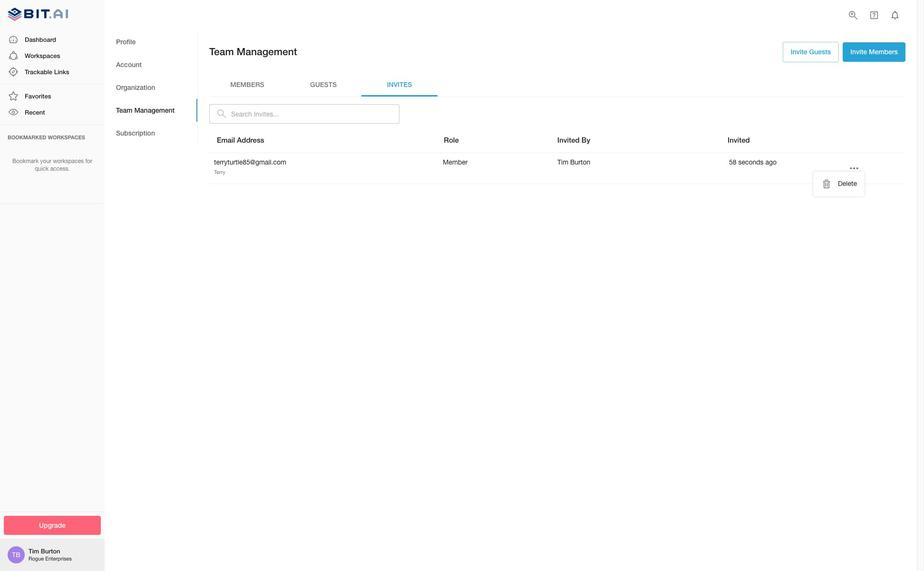 Task type: describe. For each thing, give the bounding box(es) containing it.
tim for tim burton rogue enterprises
[[29, 548, 39, 556]]

role
[[444, 136, 459, 144]]

guests
[[310, 81, 337, 89]]

invite for invite members
[[851, 48, 868, 56]]

ago
[[766, 159, 777, 166]]

recent
[[25, 109, 45, 116]]

1 vertical spatial management
[[134, 106, 175, 114]]

your
[[40, 158, 51, 164]]

subscription link
[[105, 122, 198, 145]]

tim burton
[[558, 159, 591, 166]]

trackable
[[25, 68, 52, 76]]

favorites
[[25, 92, 51, 100]]

invite members button
[[843, 42, 906, 62]]

members
[[231, 81, 264, 89]]

Search Invites... search field
[[231, 104, 400, 124]]

invite guests
[[791, 48, 832, 56]]

guests button
[[286, 74, 362, 96]]

favorites button
[[0, 88, 105, 104]]

58 seconds ago
[[730, 159, 777, 166]]

invite guests button
[[783, 42, 840, 62]]

workspaces
[[53, 158, 84, 164]]

workspaces button
[[0, 47, 105, 64]]

dashboard
[[25, 36, 56, 43]]

seconds
[[739, 159, 764, 166]]

burton for tim burton
[[571, 159, 591, 166]]

account
[[116, 60, 142, 68]]

invites
[[387, 81, 412, 89]]

upgrade button
[[4, 516, 101, 535]]

1 horizontal spatial management
[[237, 46, 297, 58]]

trackable links button
[[0, 64, 105, 80]]

enterprises
[[45, 557, 72, 562]]

terryturtle85@gmail.com
[[214, 159, 287, 166]]

bookmark
[[12, 158, 39, 164]]

terryturtle85@gmail.com terry
[[214, 159, 287, 175]]

invited by
[[558, 136, 591, 144]]

members button
[[209, 74, 286, 96]]

terry
[[214, 169, 226, 175]]

invited for invited
[[728, 136, 750, 144]]



Task type: vqa. For each thing, say whether or not it's contained in the screenshot.
the bottommost the 'Burton'
yes



Task type: locate. For each thing, give the bounding box(es) containing it.
0 vertical spatial team management
[[209, 46, 297, 58]]

by
[[582, 136, 591, 144]]

1 vertical spatial team
[[116, 106, 133, 114]]

burton up enterprises
[[41, 548, 60, 556]]

dashboard button
[[0, 31, 105, 47]]

1 invited from the left
[[558, 136, 580, 144]]

team management link
[[105, 99, 198, 122]]

1 horizontal spatial burton
[[571, 159, 591, 166]]

members
[[870, 48, 899, 56]]

1 horizontal spatial invite
[[851, 48, 868, 56]]

0 vertical spatial team
[[209, 46, 234, 58]]

team
[[209, 46, 234, 58], [116, 106, 133, 114]]

management down organization link
[[134, 106, 175, 114]]

upgrade
[[39, 521, 66, 530]]

0 vertical spatial burton
[[571, 159, 591, 166]]

0 horizontal spatial invited
[[558, 136, 580, 144]]

bookmarked workspaces
[[8, 134, 85, 140]]

tab list
[[105, 30, 198, 145], [209, 74, 906, 96]]

0 vertical spatial management
[[237, 46, 297, 58]]

2 invite from the left
[[851, 48, 868, 56]]

access.
[[50, 166, 70, 172]]

recent button
[[0, 104, 105, 121]]

tim up rogue
[[29, 548, 39, 556]]

quick
[[35, 166, 49, 172]]

profile
[[116, 37, 136, 46]]

account link
[[105, 53, 198, 76]]

invite left members
[[851, 48, 868, 56]]

invited for invited by
[[558, 136, 580, 144]]

tab list containing profile
[[105, 30, 198, 145]]

email
[[217, 136, 235, 144]]

burton for tim burton rogue enterprises
[[41, 548, 60, 556]]

tim inside tim burton rogue enterprises
[[29, 548, 39, 556]]

0 horizontal spatial tab list
[[105, 30, 198, 145]]

1 invite from the left
[[791, 48, 808, 56]]

0 horizontal spatial management
[[134, 106, 175, 114]]

tb
[[12, 552, 20, 559]]

guests
[[810, 48, 832, 56]]

1 horizontal spatial tab list
[[209, 74, 906, 96]]

tim for tim burton
[[558, 159, 569, 166]]

invited up 58
[[728, 136, 750, 144]]

0 horizontal spatial team management
[[116, 106, 175, 114]]

0 horizontal spatial team
[[116, 106, 133, 114]]

1 horizontal spatial tim
[[558, 159, 569, 166]]

2 invited from the left
[[728, 136, 750, 144]]

team inside team management link
[[116, 106, 133, 114]]

profile link
[[105, 30, 198, 53]]

delete
[[839, 180, 858, 188]]

organization link
[[105, 76, 198, 99]]

team up subscription
[[116, 106, 133, 114]]

tab list containing members
[[209, 74, 906, 96]]

0 horizontal spatial tim
[[29, 548, 39, 556]]

management up members
[[237, 46, 297, 58]]

workspaces
[[48, 134, 85, 140]]

invite members
[[851, 48, 899, 56]]

0 horizontal spatial burton
[[41, 548, 60, 556]]

0 horizontal spatial invite
[[791, 48, 808, 56]]

burton down the by
[[571, 159, 591, 166]]

invited
[[558, 136, 580, 144], [728, 136, 750, 144]]

organization
[[116, 83, 155, 91]]

team up members
[[209, 46, 234, 58]]

58
[[730, 159, 737, 166]]

tim burton rogue enterprises
[[29, 548, 72, 562]]

email address
[[217, 136, 264, 144]]

links
[[54, 68, 69, 76]]

workspaces
[[25, 52, 60, 59]]

tim
[[558, 159, 569, 166], [29, 548, 39, 556]]

team management up members
[[209, 46, 297, 58]]

delete button
[[814, 176, 865, 193]]

subscription
[[116, 129, 155, 137]]

1 vertical spatial burton
[[41, 548, 60, 556]]

0 vertical spatial tim
[[558, 159, 569, 166]]

bookmark your workspaces for quick access.
[[12, 158, 92, 172]]

invites button
[[362, 74, 438, 96]]

1 vertical spatial tim
[[29, 548, 39, 556]]

team management down organization link
[[116, 106, 175, 114]]

invite for invite guests
[[791, 48, 808, 56]]

bookmarked
[[8, 134, 46, 140]]

member
[[443, 159, 468, 166]]

burton inside tim burton rogue enterprises
[[41, 548, 60, 556]]

management
[[237, 46, 297, 58], [134, 106, 175, 114]]

rogue
[[29, 557, 44, 562]]

invite
[[791, 48, 808, 56], [851, 48, 868, 56]]

tim down invited by
[[558, 159, 569, 166]]

1 horizontal spatial invited
[[728, 136, 750, 144]]

1 vertical spatial team management
[[116, 106, 175, 114]]

for
[[85, 158, 92, 164]]

invited left the by
[[558, 136, 580, 144]]

trackable links
[[25, 68, 69, 76]]

invite left guests
[[791, 48, 808, 56]]

address
[[237, 136, 264, 144]]

burton
[[571, 159, 591, 166], [41, 548, 60, 556]]

1 horizontal spatial team management
[[209, 46, 297, 58]]

1 horizontal spatial team
[[209, 46, 234, 58]]

team management
[[209, 46, 297, 58], [116, 106, 175, 114]]



